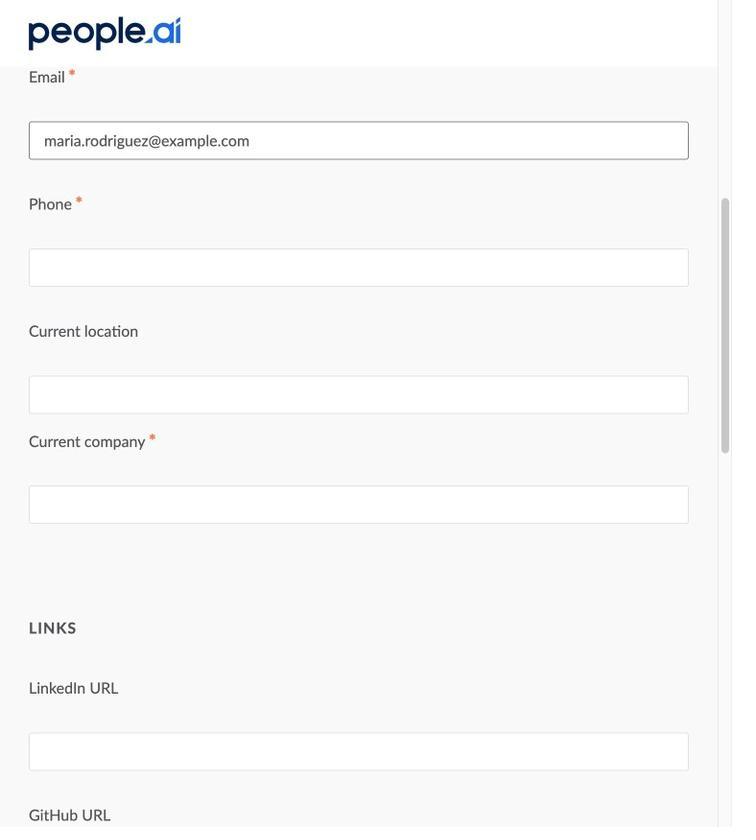 Task type: vqa. For each thing, say whether or not it's contained in the screenshot.
text box
yes



Task type: locate. For each thing, give the bounding box(es) containing it.
None email field
[[29, 121, 690, 160]]

None text field
[[29, 376, 690, 414], [29, 486, 690, 525], [29, 376, 690, 414], [29, 486, 690, 525]]

people.ai logo image
[[29, 17, 181, 50]]

None text field
[[29, 0, 690, 33], [29, 249, 690, 287], [29, 733, 690, 772], [29, 0, 690, 33], [29, 249, 690, 287], [29, 733, 690, 772]]



